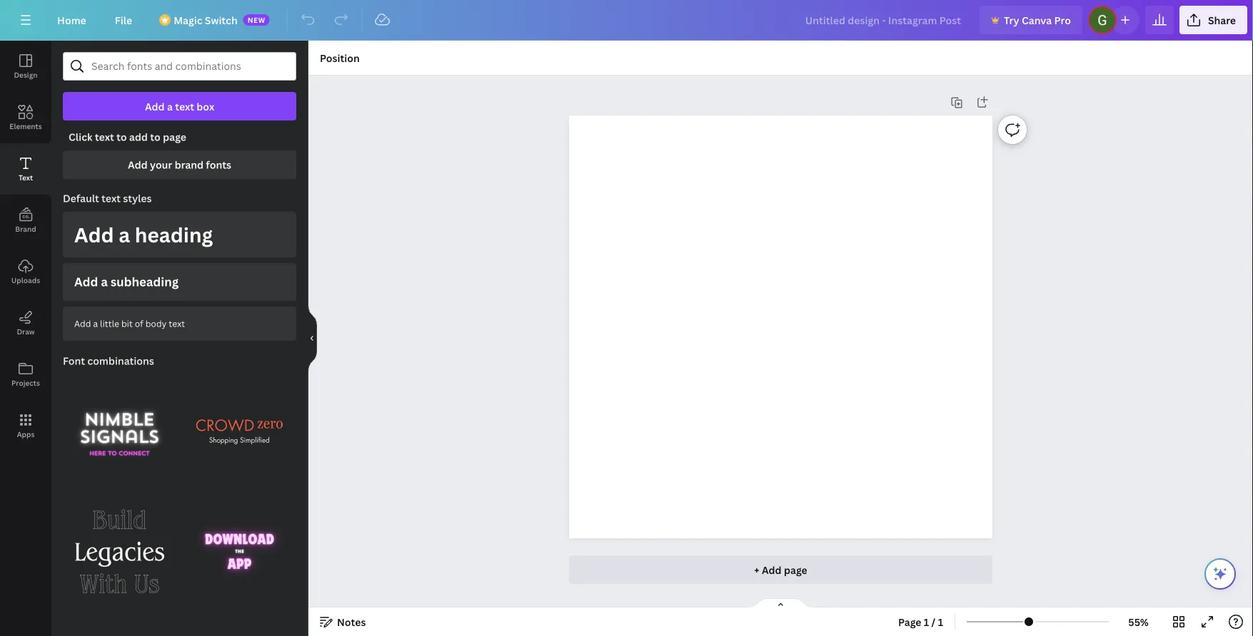 Task type: vqa. For each thing, say whether or not it's contained in the screenshot.
Design title 'text box'
yes



Task type: locate. For each thing, give the bounding box(es) containing it.
add
[[145, 100, 165, 113], [128, 158, 148, 172], [74, 221, 114, 249], [74, 274, 98, 290], [74, 318, 91, 330], [762, 564, 782, 577]]

1 to from the left
[[116, 130, 127, 144]]

add your brand fonts button
[[63, 151, 296, 179]]

try canva pro button
[[980, 6, 1082, 34]]

1 vertical spatial page
[[784, 564, 807, 577]]

home
[[57, 13, 86, 27]]

Search fonts and combinations search field
[[91, 53, 268, 80]]

page up add your brand fonts button
[[163, 130, 186, 144]]

+ add page
[[754, 564, 807, 577]]

of
[[135, 318, 143, 330]]

add for add your brand fonts
[[128, 158, 148, 172]]

notes button
[[314, 611, 372, 634]]

text left box
[[175, 100, 194, 113]]

bit
[[121, 318, 133, 330]]

add right +
[[762, 564, 782, 577]]

1 1 from the left
[[924, 616, 929, 629]]

projects
[[11, 378, 40, 388]]

a inside add a subheading button
[[101, 274, 108, 290]]

add a little bit of body text
[[74, 318, 185, 330]]

a
[[167, 100, 173, 113], [119, 221, 130, 249], [101, 274, 108, 290], [93, 318, 98, 330]]

add a heading
[[74, 221, 213, 249]]

add left your
[[128, 158, 148, 172]]

a down styles
[[119, 221, 130, 249]]

pro
[[1054, 13, 1071, 27]]

page 1 / 1
[[898, 616, 943, 629]]

to left add
[[116, 130, 127, 144]]

file
[[115, 13, 132, 27]]

1 horizontal spatial to
[[150, 130, 161, 144]]

text inside button
[[175, 100, 194, 113]]

1 horizontal spatial page
[[784, 564, 807, 577]]

1 left the /
[[924, 616, 929, 629]]

heading
[[135, 221, 213, 249]]

a left little
[[93, 318, 98, 330]]

projects button
[[0, 349, 51, 401]]

page
[[163, 130, 186, 144], [784, 564, 807, 577]]

draw
[[17, 327, 35, 337]]

a inside add a heading button
[[119, 221, 130, 249]]

0 horizontal spatial page
[[163, 130, 186, 144]]

0 vertical spatial page
[[163, 130, 186, 144]]

box
[[197, 100, 214, 113]]

a left box
[[167, 100, 173, 113]]

a left 'subheading'
[[101, 274, 108, 290]]

a inside add a little bit of body text button
[[93, 318, 98, 330]]

a inside "add a text box" button
[[167, 100, 173, 113]]

body
[[145, 318, 167, 330]]

to right add
[[150, 130, 161, 144]]

combinations
[[87, 354, 154, 368]]

add up add
[[145, 100, 165, 113]]

text
[[175, 100, 194, 113], [95, 130, 114, 144], [102, 192, 121, 205], [169, 318, 185, 330]]

uploads
[[11, 276, 40, 285]]

switch
[[205, 13, 238, 27]]

/
[[932, 616, 936, 629]]

canva assistant image
[[1212, 566, 1229, 583]]

a for heading
[[119, 221, 130, 249]]

page
[[898, 616, 922, 629]]

main menu bar
[[0, 0, 1253, 41]]

1 right the /
[[938, 616, 943, 629]]

magic switch
[[174, 13, 238, 27]]

side panel tab list
[[0, 41, 51, 452]]

subheading
[[111, 274, 179, 290]]

add left little
[[74, 318, 91, 330]]

elements
[[9, 121, 42, 131]]

1
[[924, 616, 929, 629], [938, 616, 943, 629]]

page up show pages image
[[784, 564, 807, 577]]

design button
[[0, 41, 51, 92]]

1 horizontal spatial 1
[[938, 616, 943, 629]]

apps button
[[0, 401, 51, 452]]

2 to from the left
[[150, 130, 161, 144]]

text right body
[[169, 318, 185, 330]]

little
[[100, 318, 119, 330]]

0 horizontal spatial to
[[116, 130, 127, 144]]

page inside button
[[784, 564, 807, 577]]

magic
[[174, 13, 202, 27]]

add down default
[[74, 221, 114, 249]]

to
[[116, 130, 127, 144], [150, 130, 161, 144]]

0 horizontal spatial 1
[[924, 616, 929, 629]]

add left 'subheading'
[[74, 274, 98, 290]]

your
[[150, 158, 172, 172]]

+ add page button
[[569, 556, 993, 585]]

add for add a heading
[[74, 221, 114, 249]]

text inside button
[[169, 318, 185, 330]]



Task type: describe. For each thing, give the bounding box(es) containing it.
55%
[[1128, 616, 1149, 629]]

text button
[[0, 144, 51, 195]]

add a subheading
[[74, 274, 179, 290]]

position button
[[314, 46, 365, 69]]

share
[[1208, 13, 1236, 27]]

elements button
[[0, 92, 51, 144]]

add a text box
[[145, 100, 214, 113]]

+
[[754, 564, 760, 577]]

Design title text field
[[794, 6, 974, 34]]

click
[[69, 130, 93, 144]]

click text to add to page
[[69, 130, 186, 144]]

fonts
[[206, 158, 231, 172]]

canva
[[1022, 13, 1052, 27]]

notes
[[337, 616, 366, 629]]

add your brand fonts
[[128, 158, 231, 172]]

add a text box button
[[63, 92, 296, 121]]

add
[[129, 130, 148, 144]]

apps
[[17, 430, 35, 440]]

add a little bit of body text button
[[63, 307, 296, 341]]

share button
[[1180, 6, 1248, 34]]

brand
[[175, 158, 204, 172]]

add for add a little bit of body text
[[74, 318, 91, 330]]

try
[[1004, 13, 1019, 27]]

try canva pro
[[1004, 13, 1071, 27]]

add a heading button
[[63, 212, 296, 258]]

a for subheading
[[101, 274, 108, 290]]

styles
[[123, 192, 152, 205]]

text left styles
[[102, 192, 121, 205]]

add for add a text box
[[145, 100, 165, 113]]

2 1 from the left
[[938, 616, 943, 629]]

brand button
[[0, 195, 51, 246]]

font
[[63, 354, 85, 368]]

55% button
[[1115, 611, 1162, 634]]

uploads button
[[0, 246, 51, 298]]

add a subheading button
[[63, 263, 296, 301]]

draw button
[[0, 298, 51, 349]]

show pages image
[[747, 598, 815, 610]]

a for little
[[93, 318, 98, 330]]

brand
[[15, 224, 36, 234]]

default text styles
[[63, 192, 152, 205]]

file button
[[103, 6, 144, 34]]

hide image
[[308, 305, 317, 373]]

home link
[[46, 6, 98, 34]]

add for add a subheading
[[74, 274, 98, 290]]

design
[[14, 70, 38, 80]]

a for text
[[167, 100, 173, 113]]

font combinations
[[63, 354, 154, 368]]

new
[[248, 15, 265, 25]]

text right click
[[95, 130, 114, 144]]

default
[[63, 192, 99, 205]]

text
[[18, 173, 33, 182]]

position
[[320, 51, 360, 65]]



